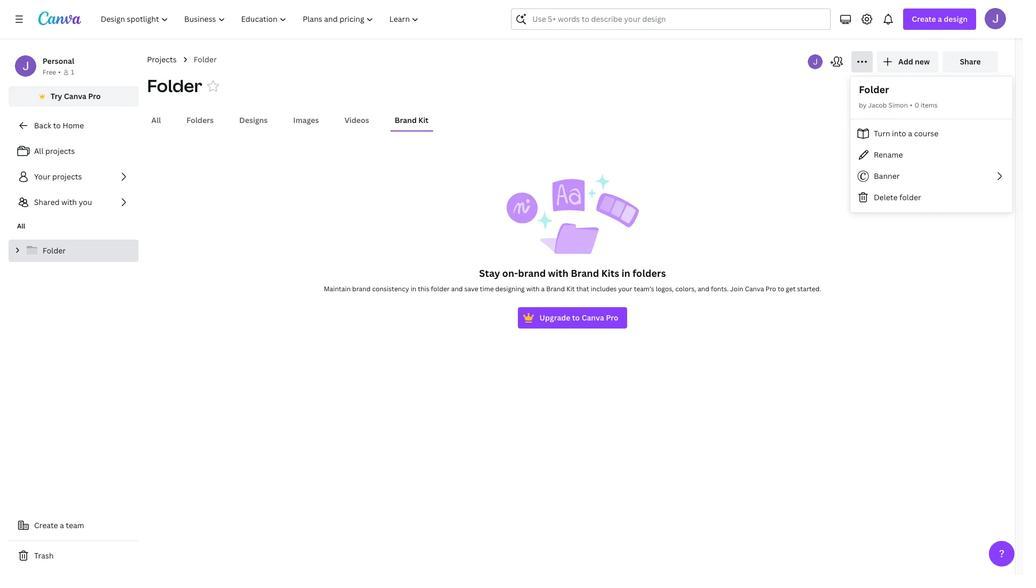 Task type: describe. For each thing, give the bounding box(es) containing it.
0
[[915, 101, 920, 110]]

banner button
[[851, 166, 1013, 187]]

brand inside brand kit button
[[395, 115, 417, 125]]

kit inside stay on-brand with brand kits in folders maintain brand consistency in this folder and save time designing with a brand kit that includes your team's logos, colors, and fonts. join canva pro to get started.
[[567, 285, 575, 294]]

simon
[[889, 101, 909, 110]]

2 vertical spatial brand
[[547, 285, 565, 294]]

your projects link
[[9, 166, 139, 188]]

kits
[[602, 267, 620, 280]]

upgrade
[[540, 313, 571, 323]]

logos,
[[656, 285, 674, 294]]

items
[[921, 101, 938, 110]]

free
[[43, 68, 56, 77]]

create a team
[[34, 521, 84, 531]]

turn
[[875, 128, 891, 139]]

folder down shared
[[43, 246, 66, 256]]

home
[[63, 121, 84, 131]]

videos button
[[340, 110, 374, 131]]

brand kit
[[395, 115, 429, 125]]

by jacob simon
[[860, 101, 909, 110]]

add
[[899, 57, 914, 67]]

1 vertical spatial with
[[549, 267, 569, 280]]

includes
[[591, 285, 617, 294]]

projects link
[[147, 54, 177, 66]]

personal
[[43, 56, 74, 66]]

images button
[[289, 110, 323, 131]]

videos
[[345, 115, 369, 125]]

folder inside button
[[900, 192, 922, 203]]

free •
[[43, 68, 61, 77]]

stay on-brand with brand kits in folders maintain brand consistency in this folder and save time designing with a brand kit that includes your team's logos, colors, and fonts. join canva pro to get started.
[[324, 267, 822, 294]]

0 horizontal spatial with
[[61, 197, 77, 207]]

folder up jacob
[[860, 83, 890, 96]]

folder button
[[147, 74, 202, 98]]

share
[[961, 57, 982, 67]]

projects for your projects
[[52, 172, 82, 182]]

trash link
[[9, 546, 139, 567]]

create for create a design
[[913, 14, 937, 24]]

fonts.
[[711, 285, 729, 294]]

list containing all projects
[[9, 141, 139, 213]]

1 horizontal spatial canva
[[582, 313, 605, 323]]

rename button
[[851, 145, 1013, 166]]

all projects link
[[9, 141, 139, 162]]

trash
[[34, 551, 54, 562]]

a inside button
[[909, 128, 913, 139]]

maintain
[[324, 285, 351, 294]]

time
[[480, 285, 494, 294]]

upgrade to canva pro button
[[519, 308, 627, 329]]

started.
[[798, 285, 822, 294]]

on-
[[503, 267, 518, 280]]

0 vertical spatial canva
[[64, 91, 87, 101]]

turn into a course button
[[851, 123, 1013, 145]]

top level navigation element
[[94, 9, 428, 30]]

canva inside stay on-brand with brand kits in folders maintain brand consistency in this folder and save time designing with a brand kit that includes your team's logos, colors, and fonts. join canva pro to get started.
[[746, 285, 765, 294]]

delete folder
[[875, 192, 922, 203]]

design
[[945, 14, 968, 24]]

try canva pro button
[[9, 86, 139, 107]]

2 horizontal spatial brand
[[571, 267, 600, 280]]

join
[[731, 285, 744, 294]]

into
[[893, 128, 907, 139]]

turn into a course
[[875, 128, 939, 139]]

folder up folder button
[[194, 54, 217, 65]]

0 horizontal spatial in
[[411, 285, 417, 294]]

•
[[58, 68, 61, 77]]

to for back to home
[[53, 121, 61, 131]]

designs button
[[235, 110, 272, 131]]

rename
[[875, 150, 904, 160]]

1
[[71, 68, 74, 77]]

0 vertical spatial folder link
[[194, 54, 217, 66]]

delete folder button
[[851, 187, 1013, 209]]

to for upgrade to canva pro
[[573, 313, 580, 323]]

shared with you
[[34, 197, 92, 207]]

share button
[[943, 51, 999, 73]]

all button
[[147, 110, 165, 131]]

to inside stay on-brand with brand kits in folders maintain brand consistency in this folder and save time designing with a brand kit that includes your team's logos, colors, and fonts. join canva pro to get started.
[[778, 285, 785, 294]]

your projects
[[34, 172, 82, 182]]

jacob simon image
[[985, 8, 1007, 29]]



Task type: vqa. For each thing, say whether or not it's contained in the screenshot.
20's -
no



Task type: locate. For each thing, give the bounding box(es) containing it.
2 vertical spatial canva
[[582, 313, 605, 323]]

by
[[860, 101, 867, 110]]

1 horizontal spatial with
[[527, 285, 540, 294]]

folder link
[[194, 54, 217, 66], [9, 240, 139, 262]]

in right kits
[[622, 267, 631, 280]]

create inside button
[[34, 521, 58, 531]]

0 horizontal spatial pro
[[88, 91, 101, 101]]

0 vertical spatial all
[[151, 115, 161, 125]]

create
[[913, 14, 937, 24], [34, 521, 58, 531]]

2 horizontal spatial pro
[[766, 285, 777, 294]]

add new
[[899, 57, 931, 67]]

brand right videos
[[395, 115, 417, 125]]

1 horizontal spatial and
[[698, 285, 710, 294]]

your
[[619, 285, 633, 294]]

canva right join
[[746, 285, 765, 294]]

1 vertical spatial kit
[[567, 285, 575, 294]]

0 vertical spatial brand
[[518, 267, 546, 280]]

folders button
[[182, 110, 218, 131]]

your
[[34, 172, 50, 182]]

0 horizontal spatial folder
[[431, 285, 450, 294]]

to left get
[[778, 285, 785, 294]]

you
[[79, 197, 92, 207]]

kit inside button
[[419, 115, 429, 125]]

projects
[[45, 146, 75, 156], [52, 172, 82, 182]]

save
[[465, 285, 479, 294]]

a
[[939, 14, 943, 24], [909, 128, 913, 139], [542, 285, 545, 294], [60, 521, 64, 531]]

1 horizontal spatial folder link
[[194, 54, 217, 66]]

0 horizontal spatial brand
[[352, 285, 371, 294]]

0 horizontal spatial and
[[452, 285, 463, 294]]

back
[[34, 121, 51, 131]]

this
[[418, 285, 430, 294]]

a inside button
[[60, 521, 64, 531]]

1 vertical spatial all
[[34, 146, 43, 156]]

folder link up folder button
[[194, 54, 217, 66]]

projects down back to home
[[45, 146, 75, 156]]

delete
[[875, 192, 898, 203]]

canva down that
[[582, 313, 605, 323]]

0 vertical spatial pro
[[88, 91, 101, 101]]

brand up 'designing'
[[518, 267, 546, 280]]

shared
[[34, 197, 60, 207]]

stay
[[480, 267, 500, 280]]

1 horizontal spatial brand
[[518, 267, 546, 280]]

to right upgrade
[[573, 313, 580, 323]]

0 vertical spatial with
[[61, 197, 77, 207]]

a right the into
[[909, 128, 913, 139]]

2 vertical spatial with
[[527, 285, 540, 294]]

1 horizontal spatial in
[[622, 267, 631, 280]]

folder
[[194, 54, 217, 65], [147, 74, 202, 97], [860, 83, 890, 96], [43, 246, 66, 256]]

all inside button
[[151, 115, 161, 125]]

2 vertical spatial all
[[17, 222, 25, 231]]

0 vertical spatial folder
[[900, 192, 922, 203]]

that
[[577, 285, 590, 294]]

with
[[61, 197, 77, 207], [549, 267, 569, 280], [527, 285, 540, 294]]

projects for all projects
[[45, 146, 75, 156]]

folders
[[633, 267, 666, 280]]

in
[[622, 267, 631, 280], [411, 285, 417, 294]]

and left save
[[452, 285, 463, 294]]

folder inside stay on-brand with brand kits in folders maintain brand consistency in this folder and save time designing with a brand kit that includes your team's logos, colors, and fonts. join canva pro to get started.
[[431, 285, 450, 294]]

back to home
[[34, 121, 84, 131]]

create left design
[[913, 14, 937, 24]]

1 vertical spatial canva
[[746, 285, 765, 294]]

pro down includes
[[606, 313, 619, 323]]

create for create a team
[[34, 521, 58, 531]]

create inside dropdown button
[[913, 14, 937, 24]]

pro
[[88, 91, 101, 101], [766, 285, 777, 294], [606, 313, 619, 323]]

0 horizontal spatial folder link
[[9, 240, 139, 262]]

a up upgrade
[[542, 285, 545, 294]]

1 horizontal spatial to
[[573, 313, 580, 323]]

0 horizontal spatial kit
[[419, 115, 429, 125]]

consistency
[[372, 285, 409, 294]]

course
[[915, 128, 939, 139]]

folder link down shared with you link
[[9, 240, 139, 262]]

designing
[[496, 285, 525, 294]]

to
[[53, 121, 61, 131], [778, 285, 785, 294], [573, 313, 580, 323]]

create left team
[[34, 521, 58, 531]]

1 horizontal spatial create
[[913, 14, 937, 24]]

brand left that
[[547, 285, 565, 294]]

and left fonts.
[[698, 285, 710, 294]]

canva
[[64, 91, 87, 101], [746, 285, 765, 294], [582, 313, 605, 323]]

all projects
[[34, 146, 75, 156]]

1 horizontal spatial folder
[[900, 192, 922, 203]]

0 horizontal spatial to
[[53, 121, 61, 131]]

list
[[9, 141, 139, 213]]

with left the you
[[61, 197, 77, 207]]

folder right this
[[431, 285, 450, 294]]

pro left get
[[766, 285, 777, 294]]

pro inside try canva pro button
[[88, 91, 101, 101]]

new
[[916, 57, 931, 67]]

designs
[[239, 115, 268, 125]]

Search search field
[[533, 9, 810, 29]]

create a design
[[913, 14, 968, 24]]

2 horizontal spatial with
[[549, 267, 569, 280]]

1 vertical spatial in
[[411, 285, 417, 294]]

folder
[[900, 192, 922, 203], [431, 285, 450, 294]]

1 vertical spatial folder link
[[9, 240, 139, 262]]

1 vertical spatial pro
[[766, 285, 777, 294]]

brand kit button
[[391, 110, 433, 131]]

1 horizontal spatial brand
[[547, 285, 565, 294]]

0 vertical spatial to
[[53, 121, 61, 131]]

pro inside upgrade to canva pro button
[[606, 313, 619, 323]]

a inside dropdown button
[[939, 14, 943, 24]]

0 vertical spatial brand
[[395, 115, 417, 125]]

shared with you link
[[9, 192, 139, 213]]

with right 'designing'
[[527, 285, 540, 294]]

2 and from the left
[[698, 285, 710, 294]]

and
[[452, 285, 463, 294], [698, 285, 710, 294]]

create a design button
[[904, 9, 977, 30]]

0 horizontal spatial all
[[17, 222, 25, 231]]

a inside stay on-brand with brand kits in folders maintain brand consistency in this folder and save time designing with a brand kit that includes your team's logos, colors, and fonts. join canva pro to get started.
[[542, 285, 545, 294]]

in left this
[[411, 285, 417, 294]]

1 horizontal spatial pro
[[606, 313, 619, 323]]

pro inside stay on-brand with brand kits in folders maintain brand consistency in this folder and save time designing with a brand kit that includes your team's logos, colors, and fonts. join canva pro to get started.
[[766, 285, 777, 294]]

all for all button
[[151, 115, 161, 125]]

banner
[[875, 171, 901, 181]]

1 vertical spatial brand
[[352, 285, 371, 294]]

2 horizontal spatial all
[[151, 115, 161, 125]]

a left team
[[60, 521, 64, 531]]

0 horizontal spatial create
[[34, 521, 58, 531]]

a left design
[[939, 14, 943, 24]]

1 horizontal spatial all
[[34, 146, 43, 156]]

0 vertical spatial projects
[[45, 146, 75, 156]]

1 horizontal spatial kit
[[567, 285, 575, 294]]

2 horizontal spatial canva
[[746, 285, 765, 294]]

1 vertical spatial brand
[[571, 267, 600, 280]]

folder down projects link
[[147, 74, 202, 97]]

jacob
[[869, 101, 888, 110]]

colors,
[[676, 285, 697, 294]]

folder right "delete"
[[900, 192, 922, 203]]

back to home link
[[9, 115, 139, 137]]

get
[[786, 285, 796, 294]]

brand
[[518, 267, 546, 280], [352, 285, 371, 294]]

create a team button
[[9, 516, 139, 537]]

0 vertical spatial create
[[913, 14, 937, 24]]

all for all projects
[[34, 146, 43, 156]]

brand right maintain
[[352, 285, 371, 294]]

0 vertical spatial in
[[622, 267, 631, 280]]

2 vertical spatial to
[[573, 313, 580, 323]]

to right back
[[53, 121, 61, 131]]

team
[[66, 521, 84, 531]]

0 vertical spatial kit
[[419, 115, 429, 125]]

all
[[151, 115, 161, 125], [34, 146, 43, 156], [17, 222, 25, 231]]

1 vertical spatial create
[[34, 521, 58, 531]]

images
[[293, 115, 319, 125]]

team's
[[634, 285, 655, 294]]

brand up that
[[571, 267, 600, 280]]

with up upgrade
[[549, 267, 569, 280]]

projects right your
[[52, 172, 82, 182]]

try canva pro
[[51, 91, 101, 101]]

add new button
[[878, 51, 939, 73]]

canva right try
[[64, 91, 87, 101]]

0 horizontal spatial brand
[[395, 115, 417, 125]]

1 vertical spatial to
[[778, 285, 785, 294]]

upgrade to canva pro
[[540, 313, 619, 323]]

None search field
[[512, 9, 832, 30]]

0 horizontal spatial canva
[[64, 91, 87, 101]]

1 vertical spatial projects
[[52, 172, 82, 182]]

try
[[51, 91, 62, 101]]

to inside button
[[573, 313, 580, 323]]

pro up the back to home link
[[88, 91, 101, 101]]

0 items
[[915, 101, 938, 110]]

folders
[[187, 115, 214, 125]]

2 horizontal spatial to
[[778, 285, 785, 294]]

projects
[[147, 54, 177, 65]]

2 vertical spatial pro
[[606, 313, 619, 323]]

1 and from the left
[[452, 285, 463, 294]]

1 vertical spatial folder
[[431, 285, 450, 294]]



